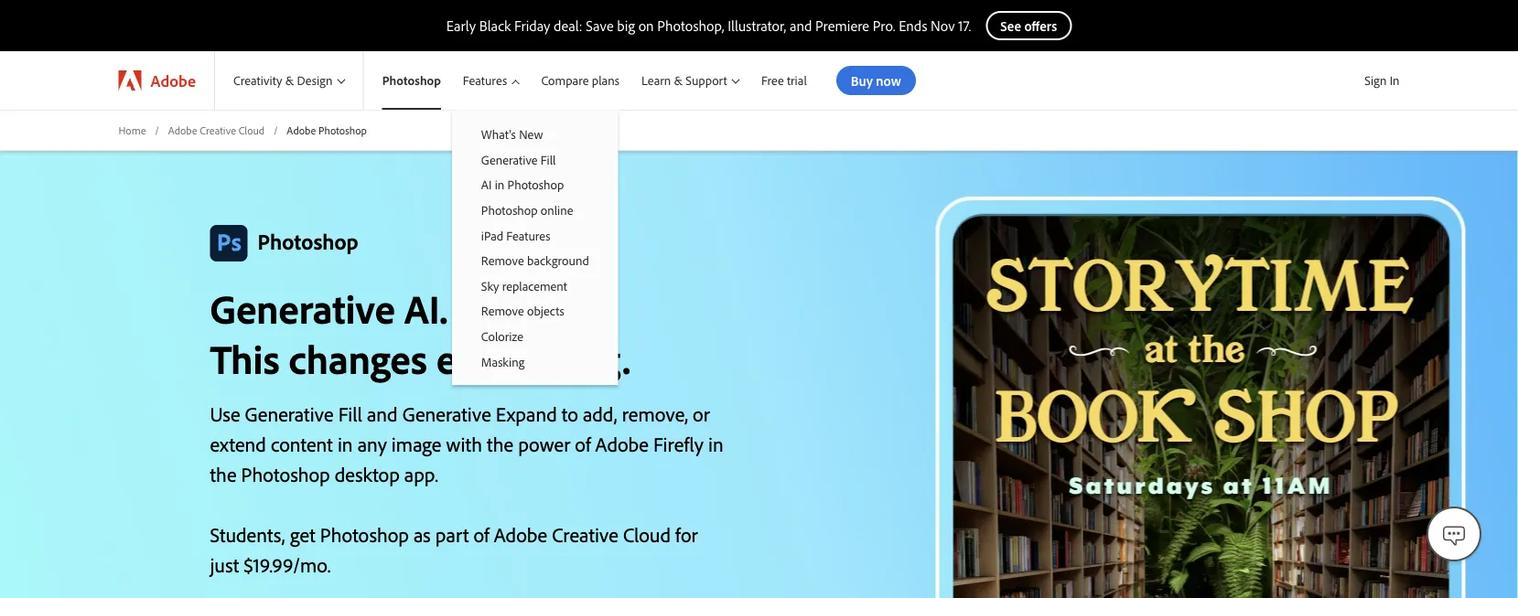 Task type: locate. For each thing, give the bounding box(es) containing it.
pro.
[[873, 16, 895, 35]]

content
[[271, 431, 333, 457]]

in
[[495, 177, 505, 193], [338, 431, 353, 457], [708, 431, 723, 457]]

features down photoshop online
[[506, 227, 551, 243]]

group
[[452, 110, 618, 385]]

of
[[575, 431, 591, 457], [473, 522, 489, 547]]

0 horizontal spatial the
[[210, 461, 237, 487]]

1 vertical spatial creative
[[552, 522, 618, 547]]

& left design
[[285, 72, 294, 88]]

1 vertical spatial of
[[473, 522, 489, 547]]

fill
[[541, 152, 556, 168], [338, 401, 362, 427]]

& inside "dropdown button"
[[285, 72, 294, 88]]

use generative fill and generative expand to add, remove, or extend content in any image with the power of adobe firefly in the photoshop desktop app.
[[210, 401, 723, 487]]

cloud down creativity on the left of the page
[[239, 123, 265, 137]]

generative fill
[[481, 152, 556, 168]]

0 vertical spatial cloud
[[239, 123, 265, 137]]

learn & support button
[[631, 51, 750, 110]]

photoshop inside "link"
[[382, 72, 441, 88]]

features inside features dropdown button
[[463, 72, 507, 88]]

1 vertical spatial cloud
[[623, 522, 671, 547]]

adobe down the creativity & design "dropdown button"
[[287, 123, 316, 137]]

creativity & design
[[233, 72, 333, 88]]

1 horizontal spatial creative
[[552, 522, 618, 547]]

adobe photoshop
[[287, 123, 367, 137]]

2 & from the left
[[674, 72, 683, 88]]

1 horizontal spatial &
[[674, 72, 683, 88]]

of down to
[[575, 431, 591, 457]]

online
[[541, 202, 573, 218]]

ai
[[481, 177, 492, 193]]

in left any
[[338, 431, 353, 457]]

ipad features
[[481, 227, 551, 243]]

features up what's
[[463, 72, 507, 88]]

remove for remove objects
[[481, 303, 524, 319]]

1 vertical spatial remove
[[481, 303, 524, 319]]

creative
[[200, 123, 236, 137], [552, 522, 618, 547]]

adobe inside students, get photoshop as part of adobe creative cloud for just $19.99/mo.
[[494, 522, 547, 547]]

in right 'ai'
[[495, 177, 505, 193]]

remove inside remove objects link
[[481, 303, 524, 319]]

adobe right home
[[168, 123, 197, 137]]

0 vertical spatial the
[[487, 431, 513, 457]]

features
[[463, 72, 507, 88], [506, 227, 551, 243]]

fill up any
[[338, 401, 362, 427]]

creative inside students, get photoshop as part of adobe creative cloud for just $19.99/mo.
[[552, 522, 618, 547]]

this
[[210, 333, 280, 384]]

1 horizontal spatial the
[[487, 431, 513, 457]]

compare plans link
[[530, 51, 631, 110]]

1 horizontal spatial of
[[575, 431, 591, 457]]

1 vertical spatial features
[[506, 227, 551, 243]]

1 vertical spatial and
[[367, 401, 398, 427]]

& inside dropdown button
[[674, 72, 683, 88]]

remove for remove background
[[481, 253, 524, 269]]

students,
[[210, 522, 285, 547]]

photoshop inside use generative fill and generative expand to add, remove, or extend content in any image with the power of adobe firefly in the photoshop desktop app.
[[241, 461, 330, 487]]

early
[[446, 16, 476, 35]]

adobe
[[151, 70, 196, 91], [168, 123, 197, 137], [287, 123, 316, 137], [595, 431, 649, 457], [494, 522, 547, 547]]

adobe down add,
[[595, 431, 649, 457]]

the
[[487, 431, 513, 457], [210, 461, 237, 487]]

learn
[[641, 72, 671, 88]]

adobe up adobe creative cloud
[[151, 70, 196, 91]]

1 & from the left
[[285, 72, 294, 88]]

0 vertical spatial fill
[[541, 152, 556, 168]]

generative inside group
[[481, 152, 538, 168]]

1 horizontal spatial fill
[[541, 152, 556, 168]]

0 horizontal spatial of
[[473, 522, 489, 547]]

learn & support
[[641, 72, 727, 88]]

fill down what's new link
[[541, 152, 556, 168]]

in inside group
[[495, 177, 505, 193]]

17.
[[958, 16, 971, 35]]

0 vertical spatial and
[[790, 16, 812, 35]]

ai in photoshop link
[[452, 172, 618, 197]]

the down extend
[[210, 461, 237, 487]]

photoshop inside students, get photoshop as part of adobe creative cloud for just $19.99/mo.
[[320, 522, 409, 547]]

remove inside remove background link
[[481, 253, 524, 269]]

power
[[518, 431, 570, 457]]

adobe link
[[100, 51, 214, 110]]

2 remove from the top
[[481, 303, 524, 319]]

and inside use generative fill and generative expand to add, remove, or extend content in any image with the power of adobe firefly in the photoshop desktop app.
[[367, 401, 398, 427]]

1 horizontal spatial and
[[790, 16, 812, 35]]

colorize
[[481, 328, 523, 344]]

remove objects
[[481, 303, 564, 319]]

0 horizontal spatial in
[[338, 431, 353, 457]]

big
[[617, 16, 635, 35]]

1 remove from the top
[[481, 253, 524, 269]]

sign
[[1365, 72, 1387, 88]]

1 horizontal spatial cloud
[[623, 522, 671, 547]]

adobe for adobe
[[151, 70, 196, 91]]

photoshop
[[382, 72, 441, 88], [318, 123, 367, 137], [507, 177, 564, 193], [481, 202, 538, 218], [258, 227, 358, 255], [241, 461, 330, 487], [320, 522, 409, 547]]

1 vertical spatial the
[[210, 461, 237, 487]]

of inside use generative fill and generative expand to add, remove, or extend content in any image with the power of adobe firefly in the photoshop desktop app.
[[575, 431, 591, 457]]

the right with
[[487, 431, 513, 457]]

0 horizontal spatial creative
[[200, 123, 236, 137]]

adobe creative cloud
[[168, 123, 265, 137]]

& for learn
[[674, 72, 683, 88]]

photoshop online
[[481, 202, 573, 218]]

remove
[[481, 253, 524, 269], [481, 303, 524, 319]]

remove objects link
[[452, 298, 618, 324]]

cloud left for
[[623, 522, 671, 547]]

cloud
[[239, 123, 265, 137], [623, 522, 671, 547]]

of right part
[[473, 522, 489, 547]]

on
[[638, 16, 654, 35]]

0 vertical spatial remove
[[481, 253, 524, 269]]

0 vertical spatial features
[[463, 72, 507, 88]]

0 vertical spatial of
[[575, 431, 591, 457]]

photoshop online link
[[452, 197, 618, 223]]

features button
[[452, 51, 530, 110]]

any
[[357, 431, 387, 457]]

with
[[446, 431, 482, 457]]

ends
[[899, 16, 927, 35]]

0 horizontal spatial fill
[[338, 401, 362, 427]]

ai in photoshop
[[481, 177, 564, 193]]

ipad features link
[[452, 223, 618, 248]]

and up any
[[367, 401, 398, 427]]

and
[[790, 16, 812, 35], [367, 401, 398, 427]]

0 horizontal spatial and
[[367, 401, 398, 427]]

image
[[392, 431, 441, 457]]

1 vertical spatial fill
[[338, 401, 362, 427]]

& right learn
[[674, 72, 683, 88]]

early black friday deal: save big on photoshop, illustrator, and premiere pro. ends nov 17.
[[446, 16, 971, 35]]

adobe inside use generative fill and generative expand to add, remove, or extend content in any image with the power of adobe firefly in the photoshop desktop app.
[[595, 431, 649, 457]]

objects
[[527, 303, 564, 319]]

1 horizontal spatial in
[[495, 177, 505, 193]]

remove down ipad
[[481, 253, 524, 269]]

generative
[[481, 152, 538, 168], [210, 283, 395, 334], [245, 401, 334, 427], [402, 401, 491, 427]]

remove up colorize
[[481, 303, 524, 319]]

0 horizontal spatial &
[[285, 72, 294, 88]]

for
[[675, 522, 698, 547]]

remove background link
[[452, 248, 618, 273]]

sky replacement link
[[452, 273, 618, 298]]

and left premiere
[[790, 16, 812, 35]]

in down or
[[708, 431, 723, 457]]

adobe right part
[[494, 522, 547, 547]]



Task type: vqa. For each thing, say whether or not it's contained in the screenshot.
state-
no



Task type: describe. For each thing, give the bounding box(es) containing it.
ai.
[[404, 283, 448, 334]]

sky replacement
[[481, 278, 567, 294]]

features inside ipad features link
[[506, 227, 551, 243]]

what's
[[481, 126, 516, 142]]

adobe for adobe creative cloud
[[168, 123, 197, 137]]

part
[[435, 522, 469, 547]]

photoshop link
[[364, 51, 452, 110]]

students, get photoshop as part of adobe creative cloud for just $19.99/mo.
[[210, 522, 698, 578]]

nov
[[931, 16, 955, 35]]

sign in
[[1365, 72, 1400, 88]]

new
[[519, 126, 543, 142]]

in
[[1390, 72, 1400, 88]]

illustrator,
[[728, 16, 786, 35]]

generative inside generative ai. this changes everything.
[[210, 283, 395, 334]]

cloud inside students, get photoshop as part of adobe creative cloud for just $19.99/mo.
[[623, 522, 671, 547]]

just
[[210, 552, 239, 578]]

adobe for adobe photoshop
[[287, 123, 316, 137]]

free
[[761, 72, 784, 88]]

plans
[[592, 72, 620, 88]]

of inside students, get photoshop as part of adobe creative cloud for just $19.99/mo.
[[473, 522, 489, 547]]

friday
[[514, 16, 550, 35]]

colorize link
[[452, 324, 618, 349]]

$19.99/mo.
[[244, 552, 331, 578]]

premiere
[[815, 16, 869, 35]]

2 horizontal spatial in
[[708, 431, 723, 457]]

fill inside group
[[541, 152, 556, 168]]

deal:
[[554, 16, 582, 35]]

free trial
[[761, 72, 807, 88]]

sky
[[481, 278, 499, 294]]

replacement
[[502, 278, 567, 294]]

changes
[[289, 333, 427, 384]]

compare
[[541, 72, 589, 88]]

firefly
[[653, 431, 704, 457]]

app.
[[404, 461, 438, 487]]

generative fill link
[[452, 147, 618, 172]]

photoshop,
[[657, 16, 724, 35]]

fill inside use generative fill and generative expand to add, remove, or extend content in any image with the power of adobe firefly in the photoshop desktop app.
[[338, 401, 362, 427]]

extend
[[210, 431, 266, 457]]

to
[[562, 401, 578, 427]]

creativity & design button
[[215, 51, 363, 110]]

adobe creative cloud link
[[168, 123, 265, 138]]

generative ai. this changes everything.
[[210, 283, 630, 384]]

everything.
[[436, 333, 630, 384]]

free trial link
[[750, 51, 818, 110]]

& for creativity
[[285, 72, 294, 88]]

home
[[118, 123, 146, 137]]

design
[[297, 72, 333, 88]]

use
[[210, 401, 240, 427]]

what's new link
[[452, 122, 618, 147]]

0 vertical spatial creative
[[200, 123, 236, 137]]

add,
[[583, 401, 617, 427]]

remove,
[[622, 401, 688, 427]]

creativity
[[233, 72, 282, 88]]

black
[[479, 16, 511, 35]]

sign in button
[[1361, 65, 1403, 96]]

background
[[527, 253, 589, 269]]

trial
[[787, 72, 807, 88]]

home link
[[118, 123, 146, 138]]

masking link
[[452, 349, 618, 374]]

0 horizontal spatial cloud
[[239, 123, 265, 137]]

save
[[586, 16, 614, 35]]

group containing what's new
[[452, 110, 618, 385]]

get
[[290, 522, 315, 547]]

masking
[[481, 354, 525, 370]]

what's new
[[481, 126, 543, 142]]

or
[[693, 401, 710, 427]]

desktop
[[335, 461, 400, 487]]

support
[[686, 72, 727, 88]]

ipad
[[481, 227, 503, 243]]

as
[[413, 522, 431, 547]]

expand
[[496, 401, 557, 427]]

compare plans
[[541, 72, 620, 88]]

remove background
[[481, 253, 589, 269]]



